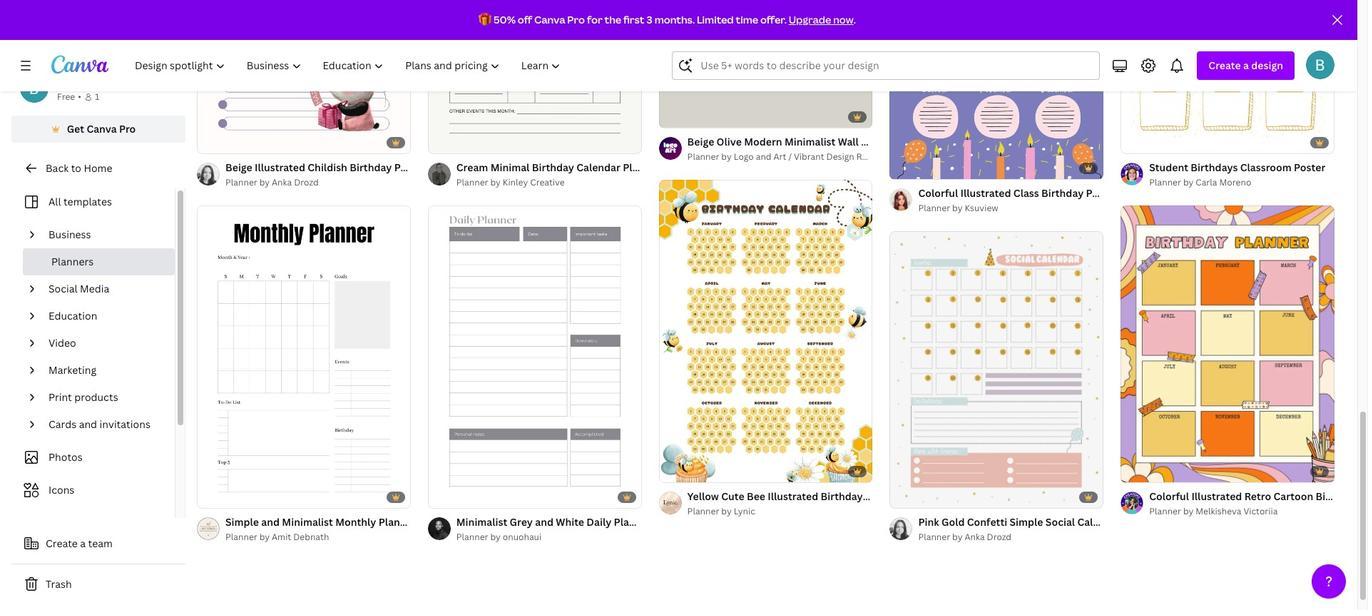 Task type: vqa. For each thing, say whether or not it's contained in the screenshot.
Home
yes



Task type: locate. For each thing, give the bounding box(es) containing it.
upgrade
[[789, 13, 831, 26]]

1 of 6 link
[[428, 0, 642, 154]]

simple inside pink gold confetti simple social calendar planner by anka drozd
[[1010, 515, 1043, 529]]

time
[[736, 13, 759, 26]]

planner by anka drozd link for confetti
[[919, 530, 1104, 545]]

1 vertical spatial pro
[[119, 122, 136, 136]]

products
[[74, 390, 118, 404]]

beige
[[688, 135, 714, 149], [225, 161, 252, 174]]

birthday inside colorful illustrated retro cartoon birthday da planner by melkisheva victoriia
[[1316, 490, 1358, 503]]

0 vertical spatial drozd
[[294, 176, 319, 188]]

colorful illustrated retro cartoon birthday da link
[[1150, 489, 1368, 505]]

by inside beige illustrated childish birthday party checklist planner planner by anka drozd
[[260, 176, 270, 188]]

illustrated
[[255, 161, 305, 174], [961, 186, 1011, 200], [768, 490, 819, 503], [1192, 490, 1242, 503]]

illustrated inside beige illustrated childish birthday party checklist planner planner by anka drozd
[[255, 161, 305, 174]]

upgrade now button
[[789, 13, 854, 26]]

pro up "back to home" link
[[119, 122, 136, 136]]

1 for 1 of 6
[[438, 136, 442, 147]]

1 vertical spatial planner by anka drozd link
[[919, 530, 1104, 545]]

0 vertical spatial create
[[1209, 59, 1241, 72]]

planner by anka drozd link down "childish"
[[225, 176, 411, 190]]

0 horizontal spatial planner by anka drozd link
[[225, 176, 411, 190]]

create left team
[[46, 537, 78, 550]]

cards and invitations
[[49, 417, 150, 431]]

by inside pink gold confetti simple social calendar planner by anka drozd
[[953, 531, 963, 543]]

create inside button
[[46, 537, 78, 550]]

1 vertical spatial canva
[[87, 122, 117, 136]]

1 horizontal spatial planner by anka drozd link
[[919, 530, 1104, 545]]

marketing link
[[43, 357, 166, 384]]

1 horizontal spatial anka
[[965, 531, 985, 543]]

all templates
[[49, 195, 112, 208]]

illustrated inside colorful illustrated class birthday poster planner planner by ksuview
[[961, 186, 1011, 200]]

0 horizontal spatial colorful
[[919, 186, 958, 200]]

illustrated inside colorful illustrated retro cartoon birthday da planner by melkisheva victoriia
[[1192, 490, 1242, 503]]

2 simple from the left
[[1010, 515, 1043, 529]]

illustrated up planner by lynic link
[[768, 490, 819, 503]]

student
[[1150, 161, 1189, 174]]

moreno
[[1220, 176, 1252, 189]]

class
[[1014, 186, 1039, 200]]

pink
[[919, 515, 939, 529]]

1 inside 1 of 6 link
[[438, 136, 442, 147]]

simple inside simple and minimalist monthly planner planner by amit debnath
[[225, 515, 259, 529]]

poster inside student birthdays classroom poster planner by carla moreno
[[1294, 161, 1326, 174]]

1
[[95, 91, 99, 103], [438, 136, 442, 147]]

0 vertical spatial 1
[[95, 91, 99, 103]]

a inside dropdown button
[[1244, 59, 1249, 72]]

create a design button
[[1197, 51, 1295, 80]]

a inside button
[[80, 537, 86, 550]]

0 vertical spatial social
[[49, 282, 78, 295]]

beige illustrated childish birthday party checklist planner link
[[225, 160, 508, 176]]

0 horizontal spatial pro
[[119, 122, 136, 136]]

create for create a team
[[46, 537, 78, 550]]

student birthdays classroom poster image
[[1121, 0, 1335, 154]]

colorful illustrated class birthday poster planner link
[[919, 186, 1158, 201]]

1 horizontal spatial poster
[[1294, 161, 1326, 174]]

social inside pink gold confetti simple social calendar planner by anka drozd
[[1046, 515, 1075, 529]]

a
[[1244, 59, 1249, 72], [80, 537, 86, 550]]

1 horizontal spatial social
[[1046, 515, 1075, 529]]

birthday up planner by kinley creative link
[[532, 161, 574, 174]]

pink gold confetti simple social calendar planner by anka drozd
[[919, 515, 1122, 543]]

0 horizontal spatial 1
[[95, 91, 99, 103]]

1 horizontal spatial colorful
[[1150, 490, 1189, 503]]

drozd down confetti
[[987, 531, 1012, 543]]

drozd down "childish"
[[294, 176, 319, 188]]

birthday left the party
[[350, 161, 392, 174]]

Search search field
[[701, 52, 1091, 79]]

back to home
[[46, 161, 112, 175]]

cream minimal birthday calendar planner link
[[456, 160, 661, 176]]

1 vertical spatial create
[[46, 537, 78, 550]]

pro inside button
[[119, 122, 136, 136]]

None search field
[[672, 51, 1100, 80]]

and inside simple and minimalist monthly planner planner by amit debnath
[[261, 515, 280, 529]]

beige olive modern minimalist wall 2022 calendar link
[[688, 134, 931, 150]]

illustrated up melkisheva
[[1192, 490, 1242, 503]]

•
[[78, 91, 81, 103]]

beige olive modern minimalist wall 2022 calendar image
[[659, 0, 873, 128]]

calendar
[[887, 135, 931, 149], [577, 161, 621, 174], [865, 490, 910, 503], [1078, 515, 1122, 529]]

minimalist grey and white daily planner image
[[428, 206, 642, 508]]

create for create a design
[[1209, 59, 1241, 72]]

trash link
[[11, 570, 186, 599]]

a for design
[[1244, 59, 1249, 72]]

colorful illustrated class birthday poster planner image
[[890, 0, 1104, 179]]

minimalist left the grey
[[456, 515, 507, 529]]

illustrated left "childish"
[[255, 161, 305, 174]]

1 of 6
[[438, 136, 459, 147]]

1 simple from the left
[[225, 515, 259, 529]]

colorful
[[919, 186, 958, 200], [1150, 490, 1189, 503]]

0 horizontal spatial create
[[46, 537, 78, 550]]

0 horizontal spatial simple
[[225, 515, 259, 529]]

yellow cute bee illustrated birthday calendar planner link
[[688, 489, 950, 505]]

planners
[[51, 255, 94, 268]]

student birthdays classroom poster link
[[1150, 160, 1326, 176]]

minimal
[[491, 161, 530, 174]]

a left team
[[80, 537, 86, 550]]

and up the planner by onuohaui link
[[535, 515, 554, 529]]

planner inside pink gold confetti simple social calendar planner by anka drozd
[[919, 531, 950, 543]]

brad klo image
[[1306, 51, 1335, 79]]

0 vertical spatial canva
[[534, 13, 565, 26]]

minimalist inside "beige olive modern minimalist wall 2022 calendar planner by logo and art / vibrant design resources"
[[785, 135, 836, 149]]

3
[[647, 13, 653, 26]]

planner by anka drozd link down confetti
[[919, 530, 1104, 545]]

1 horizontal spatial a
[[1244, 59, 1249, 72]]

by inside yellow cute bee illustrated birthday calendar planner planner by lynic
[[722, 505, 732, 518]]

canva right get
[[87, 122, 117, 136]]

by inside cream minimal birthday calendar planner planner by kinley creative
[[491, 176, 501, 189]]

birthday right class
[[1042, 186, 1084, 200]]

social
[[49, 282, 78, 295], [1046, 515, 1075, 529]]

illustrated up ksuview
[[961, 186, 1011, 200]]

1 horizontal spatial 1
[[438, 136, 442, 147]]

create inside dropdown button
[[1209, 59, 1241, 72]]

poster inside colorful illustrated class birthday poster planner planner by ksuview
[[1086, 186, 1118, 200]]

and right cards
[[79, 417, 97, 431]]

canva inside button
[[87, 122, 117, 136]]

get
[[67, 122, 84, 136]]

retro
[[1245, 490, 1272, 503]]

and inside minimalist grey and white daily planner planner by onuohaui
[[535, 515, 554, 529]]

get canva pro
[[67, 122, 136, 136]]

1 vertical spatial 1
[[438, 136, 442, 147]]

months.
[[655, 13, 695, 26]]

icons
[[49, 483, 74, 497]]

create
[[1209, 59, 1241, 72], [46, 537, 78, 550]]

birthday up planner by lynic link
[[821, 490, 863, 503]]

colorful inside colorful illustrated class birthday poster planner planner by ksuview
[[919, 186, 958, 200]]

video
[[49, 336, 76, 350]]

1 right the •
[[95, 91, 99, 103]]

vibrant
[[794, 151, 825, 163]]

beige inside "beige olive modern minimalist wall 2022 calendar planner by logo and art / vibrant design resources"
[[688, 135, 714, 149]]

yellow cute bee illustrated birthday calendar planner image
[[659, 180, 873, 482]]

white
[[556, 515, 584, 529]]

0 vertical spatial planner by anka drozd link
[[225, 176, 411, 190]]

pink gold confetti simple social calendar image
[[890, 231, 1104, 508]]

canva right off
[[534, 13, 565, 26]]

1 vertical spatial colorful
[[1150, 490, 1189, 503]]

1 vertical spatial a
[[80, 537, 86, 550]]

0 horizontal spatial beige
[[225, 161, 252, 174]]

and down modern
[[756, 151, 772, 163]]

birthday left "da"
[[1316, 490, 1358, 503]]

colorful illustrated class birthday poster planner planner by ksuview
[[919, 186, 1158, 214]]

drozd inside pink gold confetti simple social calendar planner by anka drozd
[[987, 531, 1012, 543]]

canva
[[534, 13, 565, 26], [87, 122, 117, 136]]

minimalist up debnath
[[282, 515, 333, 529]]

planner inside colorful illustrated retro cartoon birthday da planner by melkisheva victoriia
[[1150, 505, 1182, 518]]

1 horizontal spatial create
[[1209, 59, 1241, 72]]

gold
[[942, 515, 965, 529]]

beige inside beige illustrated childish birthday party checklist planner planner by anka drozd
[[225, 161, 252, 174]]

1 for 1
[[95, 91, 99, 103]]

by
[[722, 151, 732, 163], [260, 176, 270, 188], [491, 176, 501, 189], [1184, 176, 1194, 189], [953, 202, 963, 214], [722, 505, 732, 518], [1184, 505, 1194, 518], [260, 531, 270, 543], [491, 531, 501, 543], [953, 531, 963, 543]]

0 horizontal spatial drozd
[[294, 176, 319, 188]]

print products
[[49, 390, 118, 404]]

beige illustrated childish birthday party checklist planner planner by anka drozd
[[225, 161, 508, 188]]

grey
[[510, 515, 533, 529]]

simple and minimalist monthly planner planner by amit debnath
[[225, 515, 416, 543]]

ksuview
[[965, 202, 999, 214]]

and up 'amit' at the bottom of the page
[[261, 515, 280, 529]]

0 vertical spatial poster
[[1294, 161, 1326, 174]]

0 horizontal spatial canva
[[87, 122, 117, 136]]

1 left of
[[438, 136, 442, 147]]

amit
[[272, 531, 291, 543]]

1 vertical spatial beige
[[225, 161, 252, 174]]

a left design
[[1244, 59, 1249, 72]]

classroom
[[1241, 161, 1292, 174]]

1 vertical spatial poster
[[1086, 186, 1118, 200]]

1 vertical spatial anka
[[965, 531, 985, 543]]

0 horizontal spatial anka
[[272, 176, 292, 188]]

pro left for
[[567, 13, 585, 26]]

0 vertical spatial a
[[1244, 59, 1249, 72]]

1 vertical spatial drozd
[[987, 531, 1012, 543]]

by inside colorful illustrated class birthday poster planner planner by ksuview
[[953, 202, 963, 214]]

0 vertical spatial anka
[[272, 176, 292, 188]]

wall
[[838, 135, 859, 149]]

1 horizontal spatial drozd
[[987, 531, 1012, 543]]

2 horizontal spatial minimalist
[[785, 135, 836, 149]]

create left design
[[1209, 59, 1241, 72]]

childish
[[308, 161, 347, 174]]

victoriia
[[1244, 505, 1278, 518]]

1 horizontal spatial minimalist
[[456, 515, 507, 529]]

1 horizontal spatial beige
[[688, 135, 714, 149]]

colorful for colorful illustrated class birthday poster planner
[[919, 186, 958, 200]]

0 horizontal spatial a
[[80, 537, 86, 550]]

minimalist up vibrant
[[785, 135, 836, 149]]

cream
[[456, 161, 488, 174]]

all templates link
[[20, 188, 166, 215]]

1 horizontal spatial canva
[[534, 13, 565, 26]]

birthday inside cream minimal birthday calendar planner planner by kinley creative
[[532, 161, 574, 174]]

1 vertical spatial social
[[1046, 515, 1075, 529]]

0 vertical spatial beige
[[688, 135, 714, 149]]

social media link
[[43, 275, 166, 303]]

simple
[[225, 515, 259, 529], [1010, 515, 1043, 529]]

yellow
[[688, 490, 719, 503]]

0 horizontal spatial minimalist
[[282, 515, 333, 529]]

0 vertical spatial colorful
[[919, 186, 958, 200]]

beige olive modern minimalist wall 2022 calendar planner by logo and art / vibrant design resources
[[688, 135, 931, 163]]

photos link
[[20, 444, 166, 471]]

0 horizontal spatial poster
[[1086, 186, 1118, 200]]

now
[[834, 13, 854, 26]]

print
[[49, 390, 72, 404]]

colorful inside colorful illustrated retro cartoon birthday da planner by melkisheva victoriia
[[1150, 490, 1189, 503]]

1 horizontal spatial pro
[[567, 13, 585, 26]]

calendar inside pink gold confetti simple social calendar planner by anka drozd
[[1078, 515, 1122, 529]]

1 horizontal spatial simple
[[1010, 515, 1043, 529]]

drozd
[[294, 176, 319, 188], [987, 531, 1012, 543]]



Task type: describe. For each thing, give the bounding box(es) containing it.
illustrated for beige illustrated childish birthday party checklist planner
[[255, 161, 305, 174]]

the
[[605, 13, 622, 26]]

by inside minimalist grey and white daily planner planner by onuohaui
[[491, 531, 501, 543]]

creative
[[530, 176, 565, 189]]

create a team
[[46, 537, 113, 550]]

checklist
[[423, 161, 468, 174]]

calendar inside "beige olive modern minimalist wall 2022 calendar planner by logo and art / vibrant design resources"
[[887, 135, 931, 149]]

to
[[71, 161, 81, 175]]

illustrated for colorful illustrated retro cartoon birthday da
[[1192, 490, 1242, 503]]

cartoon
[[1274, 490, 1314, 503]]

limited
[[697, 13, 734, 26]]

minimalist inside simple and minimalist monthly planner planner by amit debnath
[[282, 515, 333, 529]]

birthdays
[[1191, 161, 1238, 174]]

video link
[[43, 330, 166, 357]]

drozd inside beige illustrated childish birthday party checklist planner planner by anka drozd
[[294, 176, 319, 188]]

simple and minimalist monthly planner link
[[225, 515, 416, 530]]

illustrated inside yellow cute bee illustrated birthday calendar planner planner by lynic
[[768, 490, 819, 503]]

kinley
[[503, 176, 528, 189]]

planner by ksuview link
[[919, 201, 1104, 216]]

student birthdays classroom poster planner by carla moreno
[[1150, 161, 1326, 189]]

minimalist grey and white daily planner link
[[456, 515, 652, 530]]

art
[[774, 151, 787, 163]]

debnath
[[293, 531, 329, 543]]

calendar inside yellow cute bee illustrated birthday calendar planner planner by lynic
[[865, 490, 910, 503]]

back
[[46, 161, 69, 175]]

beige illustrated childish birthday party checklist planner image
[[197, 0, 411, 153]]

education link
[[43, 303, 166, 330]]

and inside cards and invitations 'link'
[[79, 417, 97, 431]]

by inside "beige olive modern minimalist wall 2022 calendar planner by logo and art / vibrant design resources"
[[722, 151, 732, 163]]

anka inside beige illustrated childish birthday party checklist planner planner by anka drozd
[[272, 176, 292, 188]]

business link
[[43, 221, 166, 248]]

melkisheva
[[1196, 505, 1242, 518]]

party
[[394, 161, 420, 174]]

icons link
[[20, 477, 166, 504]]

planner by logo and art / vibrant design resources link
[[688, 150, 899, 164]]

first
[[624, 13, 645, 26]]

top level navigation element
[[126, 51, 573, 80]]

0 vertical spatial pro
[[567, 13, 585, 26]]

personal
[[57, 75, 99, 88]]

by inside simple and minimalist monthly planner planner by amit debnath
[[260, 531, 270, 543]]

invitations
[[100, 417, 150, 431]]

calendar inside cream minimal birthday calendar planner planner by kinley creative
[[577, 161, 621, 174]]

create a design
[[1209, 59, 1284, 72]]

photos
[[49, 450, 83, 464]]

cute
[[721, 490, 745, 503]]

0 horizontal spatial social
[[49, 282, 78, 295]]

illustrated for colorful illustrated class birthday poster planner
[[961, 186, 1011, 200]]

cream minimal birthday calendar planner image
[[428, 0, 642, 153]]

free •
[[57, 91, 81, 103]]

education
[[49, 309, 97, 322]]

colorful for colorful illustrated retro cartoon birthday da
[[1150, 490, 1189, 503]]

planner inside student birthdays classroom poster planner by carla moreno
[[1150, 176, 1182, 189]]

team
[[88, 537, 113, 550]]

by inside colorful illustrated retro cartoon birthday da planner by melkisheva victoriia
[[1184, 505, 1194, 518]]

by inside student birthdays classroom poster planner by carla moreno
[[1184, 176, 1194, 189]]

lynic
[[734, 505, 755, 518]]

onuohaui
[[503, 531, 542, 543]]

minimalist inside minimalist grey and white daily planner planner by onuohaui
[[456, 515, 507, 529]]

business
[[49, 228, 91, 241]]

planner by kinley creative link
[[456, 176, 642, 190]]

planner by onuohaui link
[[456, 530, 642, 545]]

confetti
[[967, 515, 1008, 529]]

back to home link
[[11, 154, 186, 183]]

olive
[[717, 135, 742, 149]]

minimalist grey and white daily planner planner by onuohaui
[[456, 515, 652, 543]]

planner by melkisheva victoriia link
[[1150, 505, 1335, 519]]

6
[[454, 136, 459, 147]]

birthday inside yellow cute bee illustrated birthday calendar planner planner by lynic
[[821, 490, 863, 503]]

simple and minimalist monthly planner image
[[197, 206, 411, 508]]

birthday inside beige illustrated childish birthday party checklist planner planner by anka drozd
[[350, 161, 392, 174]]

create a team button
[[11, 529, 186, 558]]

daily
[[587, 515, 612, 529]]

templates
[[63, 195, 112, 208]]

yellow cute bee illustrated birthday calendar planner planner by lynic
[[688, 490, 950, 518]]

50%
[[494, 13, 516, 26]]

offer.
[[761, 13, 787, 26]]

.
[[854, 13, 856, 26]]

get canva pro button
[[11, 116, 186, 143]]

free
[[57, 91, 75, 103]]

design
[[1252, 59, 1284, 72]]

planner by carla moreno link
[[1150, 176, 1326, 190]]

and inside "beige olive modern minimalist wall 2022 calendar planner by logo and art / vibrant design resources"
[[756, 151, 772, 163]]

for
[[587, 13, 603, 26]]

cards and invitations link
[[43, 411, 166, 438]]

beige for beige olive modern minimalist wall 2022 calendar
[[688, 135, 714, 149]]

print products link
[[43, 384, 166, 411]]

bee
[[747, 490, 766, 503]]

/
[[789, 151, 792, 163]]

modern
[[744, 135, 782, 149]]

a for team
[[80, 537, 86, 550]]

da
[[1361, 490, 1368, 503]]

marketing
[[49, 363, 96, 377]]

planner by amit debnath link
[[225, 530, 411, 545]]

anka inside pink gold confetti simple social calendar planner by anka drozd
[[965, 531, 985, 543]]

colorful illustrated retro cartoon birthday da planner by melkisheva victoriia
[[1150, 490, 1368, 518]]

planner inside "beige olive modern minimalist wall 2022 calendar planner by logo and art / vibrant design resources"
[[688, 151, 719, 163]]

beige for beige illustrated childish birthday party checklist planner
[[225, 161, 252, 174]]

carla
[[1196, 176, 1218, 189]]

resources
[[857, 151, 899, 163]]

planner by anka drozd link for childish
[[225, 176, 411, 190]]

2022
[[861, 135, 885, 149]]

trash
[[46, 577, 72, 591]]

birthday inside colorful illustrated class birthday poster planner planner by ksuview
[[1042, 186, 1084, 200]]

planner by lynic link
[[688, 505, 873, 519]]

colorful illustrated retro cartoon birthday date planner image
[[1121, 206, 1335, 483]]



